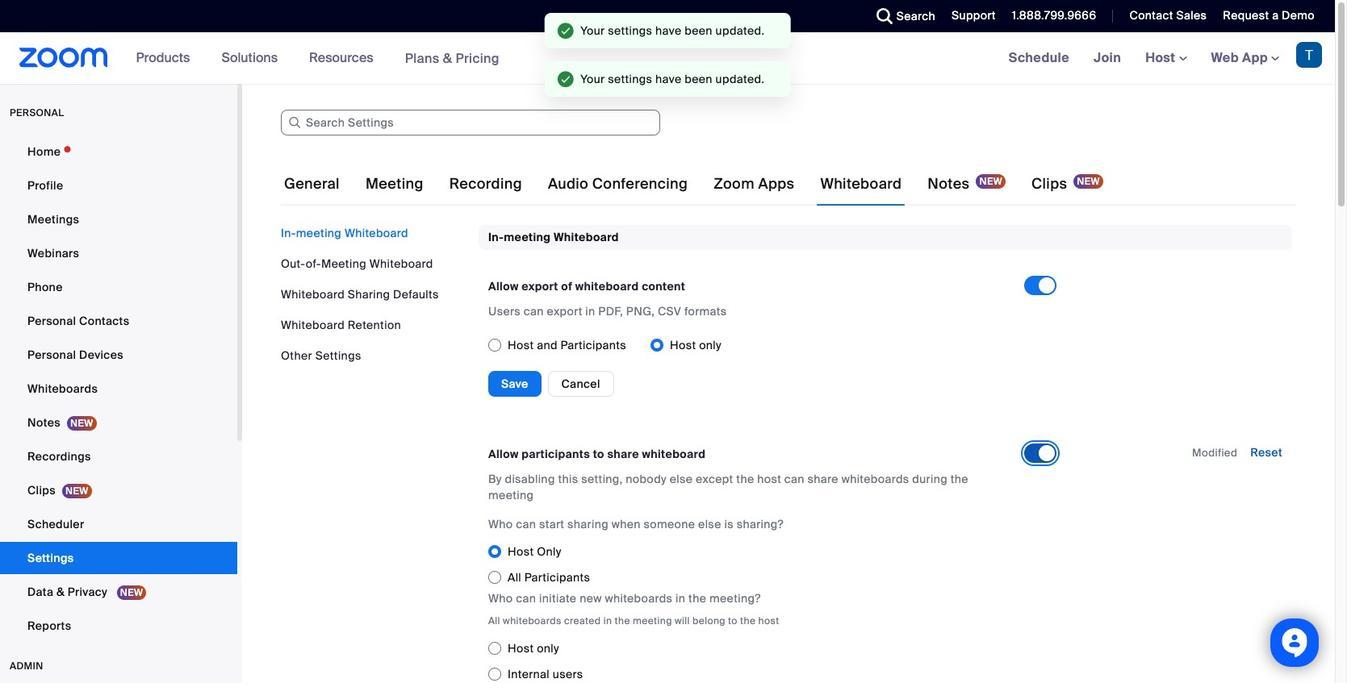 Task type: locate. For each thing, give the bounding box(es) containing it.
0 vertical spatial personal
[[27, 314, 76, 329]]

banner containing products
[[0, 32, 1335, 85]]

& inside 'link'
[[56, 585, 65, 600]]

0 horizontal spatial whiteboard
[[575, 280, 639, 294]]

have for success image at the top left of the page
[[656, 72, 682, 86]]

users
[[488, 305, 521, 319]]

2 your from the top
[[581, 72, 605, 86]]

0 vertical spatial notes
[[928, 174, 970, 194]]

1 horizontal spatial host only
[[670, 339, 722, 353]]

host inside who can start sharing when someone else is sharing? option group
[[508, 545, 534, 560]]

host left "and"
[[508, 339, 534, 353]]

of-
[[306, 257, 321, 271]]

2 vertical spatial in
[[604, 615, 612, 628]]

meeting down in-meeting whiteboard link
[[321, 257, 367, 271]]

meeting up in-meeting whiteboard link
[[366, 174, 424, 194]]

phone
[[27, 280, 63, 295]]

settings down whiteboard retention link at top left
[[315, 349, 361, 363]]

1 vertical spatial whiteboard
[[642, 448, 706, 462]]

0 vertical spatial meeting
[[366, 174, 424, 194]]

1 horizontal spatial only
[[699, 339, 722, 353]]

your for success image at the top left of the page
[[581, 72, 605, 86]]

share
[[607, 448, 639, 462], [808, 473, 839, 487]]

who down all participants
[[488, 592, 513, 607]]

profile picture image
[[1297, 42, 1322, 68]]

personal devices link
[[0, 339, 237, 371]]

allow participants to share whiteboard
[[488, 448, 706, 462]]

1 vertical spatial settings
[[27, 551, 74, 566]]

else inside by disabling this setting, nobody else except the host can share whiteboards during the meeting
[[670, 473, 693, 487]]

participants
[[561, 339, 626, 353], [525, 571, 590, 586]]

2 horizontal spatial in
[[676, 592, 686, 607]]

export
[[522, 280, 558, 294], [547, 305, 583, 319]]

host down csv
[[670, 339, 696, 353]]

2 your settings have been updated. from the top
[[581, 72, 765, 86]]

other
[[281, 349, 312, 363]]

support link
[[940, 0, 1000, 32], [952, 8, 996, 23]]

demo
[[1282, 8, 1315, 23]]

only up internal users
[[537, 642, 560, 657]]

solutions
[[222, 49, 278, 66]]

in up will
[[676, 592, 686, 607]]

settings right success image at the top left of the page
[[608, 72, 653, 86]]

1 vertical spatial your
[[581, 72, 605, 86]]

host up the 'internal'
[[508, 642, 534, 657]]

1 horizontal spatial in-
[[488, 230, 504, 245]]

whiteboards left during
[[842, 473, 910, 487]]

0 horizontal spatial settings
[[27, 551, 74, 566]]

0 vertical spatial &
[[443, 50, 452, 67]]

can right except
[[785, 473, 805, 487]]

meeting inside by disabling this setting, nobody else except the host can share whiteboards during the meeting
[[488, 489, 534, 503]]

all inside who can start sharing when someone else is sharing? option group
[[508, 571, 522, 586]]

personal down "phone"
[[27, 314, 76, 329]]

0 horizontal spatial share
[[607, 448, 639, 462]]

participants down "users can export in pdf, png, csv formats"
[[561, 339, 626, 353]]

schedule
[[1009, 49, 1070, 66]]

your settings have been updated. for success icon
[[581, 23, 765, 38]]

0 vertical spatial been
[[685, 23, 713, 38]]

0 vertical spatial your settings have been updated.
[[581, 23, 765, 38]]

allow
[[488, 280, 519, 294], [488, 448, 519, 462]]

profile link
[[0, 170, 237, 202]]

search button
[[864, 0, 940, 32]]

2 horizontal spatial whiteboards
[[842, 473, 910, 487]]

1 vertical spatial host only
[[508, 642, 560, 657]]

retention
[[348, 318, 401, 333]]

1 updated. from the top
[[716, 23, 765, 38]]

host only inside who can initiate new whiteboards in the meeting? option group
[[508, 642, 560, 657]]

the down meeting?
[[740, 615, 756, 628]]

only down formats
[[699, 339, 722, 353]]

allow up users on the top of page
[[488, 280, 519, 294]]

1 vertical spatial only
[[537, 642, 560, 657]]

host up who can initiate new whiteboards in the meeting? option group
[[759, 615, 779, 628]]

meeting down by
[[488, 489, 534, 503]]

1 vertical spatial &
[[56, 585, 65, 600]]

host up sharing?
[[757, 473, 782, 487]]

personal up the whiteboards
[[27, 348, 76, 362]]

0 vertical spatial clips
[[1032, 174, 1068, 194]]

who up host only
[[488, 518, 513, 532]]

notes link
[[0, 407, 237, 439]]

in for meeting
[[604, 615, 612, 628]]

updated.
[[716, 23, 765, 38], [716, 72, 765, 86]]

1 horizontal spatial notes
[[928, 174, 970, 194]]

1 vertical spatial personal
[[27, 348, 76, 362]]

1 your settings have been updated. from the top
[[581, 23, 765, 38]]

1 vertical spatial all
[[488, 615, 500, 628]]

webinars
[[27, 246, 79, 261]]

2 have from the top
[[656, 72, 682, 86]]

someone
[[644, 518, 695, 532]]

0 vertical spatial share
[[607, 448, 639, 462]]

settings
[[315, 349, 361, 363], [27, 551, 74, 566]]

zoom apps
[[714, 174, 795, 194]]

host button
[[1146, 49, 1187, 66]]

1 have from the top
[[656, 23, 682, 38]]

0 horizontal spatial host only
[[508, 642, 560, 657]]

your right success image at the top left of the page
[[581, 72, 605, 86]]

settings link
[[0, 543, 237, 575]]

created
[[564, 615, 601, 628]]

0 horizontal spatial only
[[537, 642, 560, 657]]

1 horizontal spatial else
[[698, 518, 721, 532]]

in- up out-
[[281, 226, 296, 241]]

1 horizontal spatial all
[[508, 571, 522, 586]]

success image
[[558, 71, 574, 87]]

who
[[488, 518, 513, 532], [488, 592, 513, 607]]

allow up by
[[488, 448, 519, 462]]

1 horizontal spatial whiteboards
[[605, 592, 673, 607]]

whiteboards link
[[0, 373, 237, 405]]

1 horizontal spatial &
[[443, 50, 452, 67]]

0 horizontal spatial in-meeting whiteboard
[[281, 226, 408, 241]]

can right users on the top of page
[[524, 305, 544, 319]]

in-meeting whiteboard up out-of-meeting whiteboard 'link'
[[281, 226, 408, 241]]

sharing
[[348, 287, 390, 302]]

host and participants
[[508, 339, 626, 353]]

meeting up of-
[[296, 226, 342, 241]]

0 horizontal spatial to
[[593, 448, 605, 462]]

plans & pricing
[[405, 50, 500, 67]]

0 vertical spatial else
[[670, 473, 693, 487]]

1 vertical spatial settings
[[608, 72, 653, 86]]

host only up the 'internal'
[[508, 642, 560, 657]]

whiteboards down initiate
[[503, 615, 562, 628]]

content
[[642, 280, 686, 294]]

csv
[[658, 305, 682, 319]]

in-
[[281, 226, 296, 241], [488, 230, 504, 245]]

internal users
[[508, 668, 583, 683]]

the down who can initiate new whiteboards in the meeting?
[[615, 615, 630, 628]]

whiteboards up all whiteboards created in the meeting will belong to the host
[[605, 592, 673, 607]]

1 vertical spatial allow
[[488, 448, 519, 462]]

1 vertical spatial share
[[808, 473, 839, 487]]

can for users can export in pdf, png, csv formats
[[524, 305, 544, 319]]

0 horizontal spatial &
[[56, 585, 65, 600]]

host inside who can initiate new whiteboards in the meeting? option group
[[508, 642, 534, 657]]

2 who from the top
[[488, 592, 513, 607]]

updated. for success icon
[[716, 23, 765, 38]]

0 vertical spatial updated.
[[716, 23, 765, 38]]

recordings
[[27, 450, 91, 464]]

0 horizontal spatial clips
[[27, 484, 56, 498]]

& right plans
[[443, 50, 452, 67]]

1 vertical spatial been
[[685, 72, 713, 86]]

in- down 'recording'
[[488, 230, 504, 245]]

1 vertical spatial notes
[[27, 416, 61, 430]]

0 vertical spatial have
[[656, 23, 682, 38]]

notes inside tabs of my account settings page tab list
[[928, 174, 970, 194]]

host down contact sales
[[1146, 49, 1179, 66]]

request
[[1223, 8, 1269, 23]]

2 updated. from the top
[[716, 72, 765, 86]]

1 vertical spatial else
[[698, 518, 721, 532]]

1 settings from the top
[[608, 23, 653, 38]]

0 vertical spatial allow
[[488, 280, 519, 294]]

2 been from the top
[[685, 72, 713, 86]]

this
[[558, 473, 578, 487]]

plans & pricing link
[[405, 50, 500, 67], [405, 50, 500, 67]]

a
[[1272, 8, 1279, 23]]

join
[[1094, 49, 1121, 66]]

participants up initiate
[[525, 571, 590, 586]]

export down of
[[547, 305, 583, 319]]

whiteboard up "users can export in pdf, png, csv formats"
[[575, 280, 639, 294]]

can for who can initiate new whiteboards in the meeting?
[[516, 592, 536, 607]]

meetings
[[27, 212, 79, 227]]

0 vertical spatial host
[[757, 473, 782, 487]]

in-meeting whiteboard link
[[281, 226, 408, 241]]

updated. for success image at the top left of the page
[[716, 72, 765, 86]]

allow for allow participants to share whiteboard
[[488, 448, 519, 462]]

have for success icon
[[656, 23, 682, 38]]

0 vertical spatial all
[[508, 571, 522, 586]]

0 vertical spatial participants
[[561, 339, 626, 353]]

1 vertical spatial who
[[488, 592, 513, 607]]

1 been from the top
[[685, 23, 713, 38]]

host only down formats
[[670, 339, 722, 353]]

export left of
[[522, 280, 558, 294]]

whiteboard up nobody on the bottom
[[642, 448, 706, 462]]

option group containing host and participants
[[488, 333, 1024, 359]]

your settings have been updated. for success image at the top left of the page
[[581, 72, 765, 86]]

host inside by disabling this setting, nobody else except the host can share whiteboards during the meeting
[[757, 473, 782, 487]]

request a demo link
[[1211, 0, 1335, 32], [1223, 8, 1315, 23]]

recordings link
[[0, 441, 237, 473]]

0 vertical spatial to
[[593, 448, 605, 462]]

1 horizontal spatial in
[[604, 615, 612, 628]]

0 horizontal spatial in
[[586, 305, 595, 319]]

in right created
[[604, 615, 612, 628]]

plans
[[405, 50, 440, 67]]

1 horizontal spatial share
[[808, 473, 839, 487]]

in-meeting whiteboard element
[[479, 225, 1293, 684]]

2 settings from the top
[[608, 72, 653, 86]]

apps
[[758, 174, 795, 194]]

0 horizontal spatial all
[[488, 615, 500, 628]]

0 vertical spatial your
[[581, 23, 605, 38]]

0 vertical spatial in
[[586, 305, 595, 319]]

can down all participants
[[516, 592, 536, 607]]

whiteboards inside by disabling this setting, nobody else except the host can share whiteboards during the meeting
[[842, 473, 910, 487]]

web app
[[1211, 49, 1268, 66]]

0 horizontal spatial else
[[670, 473, 693, 487]]

0 horizontal spatial notes
[[27, 416, 61, 430]]

nobody
[[626, 473, 667, 487]]

setting,
[[581, 473, 623, 487]]

is
[[724, 518, 734, 532]]

to up setting,
[[593, 448, 605, 462]]

& inside product information navigation
[[443, 50, 452, 67]]

only inside option group
[[699, 339, 722, 353]]

reset button
[[1251, 446, 1283, 460]]

1 horizontal spatial in-meeting whiteboard
[[488, 230, 619, 245]]

0 vertical spatial whiteboards
[[842, 473, 910, 487]]

profile
[[27, 178, 63, 193]]

personal
[[10, 107, 64, 119]]

0 vertical spatial export
[[522, 280, 558, 294]]

in-meeting whiteboard
[[281, 226, 408, 241], [488, 230, 619, 245]]

resources button
[[309, 32, 381, 84]]

all
[[508, 571, 522, 586], [488, 615, 500, 628]]

to down meeting?
[[728, 615, 738, 628]]

host
[[1146, 49, 1179, 66], [508, 339, 534, 353], [670, 339, 696, 353], [508, 545, 534, 560], [508, 642, 534, 657]]

2 personal from the top
[[27, 348, 76, 362]]

1 horizontal spatial settings
[[315, 349, 361, 363]]

out-
[[281, 257, 306, 271]]

your for success icon
[[581, 23, 605, 38]]

settings down scheduler
[[27, 551, 74, 566]]

menu bar containing in-meeting whiteboard
[[281, 225, 467, 364]]

1 vertical spatial your settings have been updated.
[[581, 72, 765, 86]]

who can initiate new whiteboards in the meeting?
[[488, 592, 761, 607]]

in-meeting whiteboard up of
[[488, 230, 619, 245]]

internal
[[508, 668, 550, 683]]

menu bar
[[281, 225, 467, 364]]

2 vertical spatial whiteboards
[[503, 615, 562, 628]]

cancel button
[[548, 372, 614, 398]]

can left start
[[516, 518, 536, 532]]

your right success icon
[[581, 23, 605, 38]]

1 vertical spatial clips
[[27, 484, 56, 498]]

initiate
[[539, 592, 577, 607]]

& right data
[[56, 585, 65, 600]]

1 vertical spatial updated.
[[716, 72, 765, 86]]

by
[[488, 473, 502, 487]]

1.888.799.9666 button
[[1000, 0, 1101, 32], [1012, 8, 1097, 23]]

1 vertical spatial have
[[656, 72, 682, 86]]

meetings navigation
[[997, 32, 1335, 85]]

1 who from the top
[[488, 518, 513, 532]]

will
[[675, 615, 690, 628]]

personal
[[27, 314, 76, 329], [27, 348, 76, 362]]

whiteboard retention
[[281, 318, 401, 333]]

clips inside tabs of my account settings page tab list
[[1032, 174, 1068, 194]]

products
[[136, 49, 190, 66]]

web
[[1211, 49, 1239, 66]]

1 vertical spatial meeting
[[321, 257, 367, 271]]

host left only
[[508, 545, 534, 560]]

the right during
[[951, 473, 969, 487]]

0 vertical spatial settings
[[608, 23, 653, 38]]

banner
[[0, 32, 1335, 85]]

0 vertical spatial host only
[[670, 339, 722, 353]]

to
[[593, 448, 605, 462], [728, 615, 738, 628]]

host
[[757, 473, 782, 487], [759, 615, 779, 628]]

contact
[[1130, 8, 1174, 23]]

1 your from the top
[[581, 23, 605, 38]]

in left pdf,
[[586, 305, 595, 319]]

else left except
[[670, 473, 693, 487]]

search
[[897, 9, 936, 23]]

notes inside personal menu menu
[[27, 416, 61, 430]]

all for all participants
[[508, 571, 522, 586]]

your
[[581, 23, 605, 38], [581, 72, 605, 86]]

2 allow from the top
[[488, 448, 519, 462]]

1 allow from the top
[[488, 280, 519, 294]]

1 vertical spatial participants
[[525, 571, 590, 586]]

1 horizontal spatial clips
[[1032, 174, 1068, 194]]

else left is
[[698, 518, 721, 532]]

option group
[[488, 333, 1024, 359]]

& for pricing
[[443, 50, 452, 67]]

personal menu menu
[[0, 136, 237, 644]]

settings right success icon
[[608, 23, 653, 38]]

clips inside personal menu menu
[[27, 484, 56, 498]]

1 horizontal spatial to
[[728, 615, 738, 628]]

1 vertical spatial to
[[728, 615, 738, 628]]

new
[[580, 592, 602, 607]]

0 vertical spatial who
[[488, 518, 513, 532]]

1 personal from the top
[[27, 314, 76, 329]]

0 vertical spatial only
[[699, 339, 722, 353]]

formats
[[685, 305, 727, 319]]



Task type: vqa. For each thing, say whether or not it's contained in the screenshot.
Host only inside the option group
yes



Task type: describe. For each thing, give the bounding box(es) containing it.
when
[[612, 518, 641, 532]]

data & privacy link
[[0, 576, 237, 609]]

whiteboard retention link
[[281, 318, 401, 333]]

solutions button
[[222, 32, 285, 84]]

admin
[[10, 660, 43, 673]]

recording
[[449, 174, 522, 194]]

scheduler link
[[0, 509, 237, 541]]

share inside by disabling this setting, nobody else except the host can share whiteboards during the meeting
[[808, 473, 839, 487]]

all participants
[[508, 571, 590, 586]]

tabs of my account settings page tab list
[[281, 161, 1107, 207]]

personal for personal contacts
[[27, 314, 76, 329]]

meeting down audio
[[504, 230, 551, 245]]

allow for allow export of whiteboard content
[[488, 280, 519, 294]]

sharing
[[568, 518, 609, 532]]

webinars link
[[0, 237, 237, 270]]

1 vertical spatial in
[[676, 592, 686, 607]]

option group inside in-meeting whiteboard element
[[488, 333, 1024, 359]]

zoom
[[714, 174, 755, 194]]

0 horizontal spatial in-
[[281, 226, 296, 241]]

who can start sharing when someone else is sharing? option group
[[488, 540, 1070, 591]]

host only inside option group
[[670, 339, 722, 353]]

other settings link
[[281, 349, 361, 363]]

save
[[501, 377, 528, 392]]

users
[[553, 668, 583, 683]]

conferencing
[[592, 174, 688, 194]]

pdf,
[[598, 305, 623, 319]]

belong
[[693, 615, 726, 628]]

audio
[[548, 174, 589, 194]]

success image
[[558, 23, 574, 39]]

can inside by disabling this setting, nobody else except the host can share whiteboards during the meeting
[[785, 473, 805, 487]]

join link
[[1082, 32, 1134, 84]]

0 horizontal spatial whiteboards
[[503, 615, 562, 628]]

been for success image at the top left of the page
[[685, 72, 713, 86]]

settings inside settings link
[[27, 551, 74, 566]]

all whiteboards created in the meeting will belong to the host
[[488, 615, 779, 628]]

data
[[27, 585, 53, 600]]

0 vertical spatial whiteboard
[[575, 280, 639, 294]]

the right except
[[736, 473, 754, 487]]

sales
[[1177, 8, 1207, 23]]

only inside who can initiate new whiteboards in the meeting? option group
[[537, 642, 560, 657]]

participants
[[522, 448, 590, 462]]

zoom logo image
[[19, 48, 108, 68]]

reports link
[[0, 610, 237, 643]]

meeting?
[[710, 592, 761, 607]]

home
[[27, 145, 61, 159]]

png,
[[626, 305, 655, 319]]

whiteboard inside tabs of my account settings page tab list
[[821, 174, 902, 194]]

& for privacy
[[56, 585, 65, 600]]

whiteboards
[[27, 382, 98, 396]]

users can export in pdf, png, csv formats
[[488, 305, 727, 319]]

host only
[[508, 545, 562, 560]]

personal devices
[[27, 348, 124, 362]]

in for png,
[[586, 305, 595, 319]]

contact sales
[[1130, 8, 1207, 23]]

who for who can start sharing when someone else is sharing?
[[488, 518, 513, 532]]

personal contacts link
[[0, 305, 237, 337]]

whiteboard sharing defaults
[[281, 287, 439, 302]]

meeting left will
[[633, 615, 672, 628]]

settings for success icon
[[608, 23, 653, 38]]

settings for success image at the top left of the page
[[608, 72, 653, 86]]

1 vertical spatial host
[[759, 615, 779, 628]]

host inside meetings navigation
[[1146, 49, 1179, 66]]

who can start sharing when someone else is sharing?
[[488, 518, 784, 532]]

who can initiate new whiteboards in the meeting? option group
[[488, 636, 1070, 684]]

data & privacy
[[27, 585, 110, 600]]

reset
[[1251, 446, 1283, 460]]

host for participants
[[508, 545, 534, 560]]

support
[[952, 8, 996, 23]]

allow export of whiteboard content
[[488, 280, 686, 294]]

defaults
[[393, 287, 439, 302]]

1 horizontal spatial whiteboard
[[642, 448, 706, 462]]

all for all whiteboards created in the meeting will belong to the host
[[488, 615, 500, 628]]

1.888.799.9666
[[1012, 8, 1097, 23]]

devices
[[79, 348, 124, 362]]

product information navigation
[[124, 32, 512, 85]]

during
[[913, 473, 948, 487]]

out-of-meeting whiteboard
[[281, 257, 433, 271]]

out-of-meeting whiteboard link
[[281, 257, 433, 271]]

of
[[561, 280, 573, 294]]

pricing
[[456, 50, 500, 67]]

general
[[284, 174, 340, 194]]

host for only
[[508, 339, 534, 353]]

audio conferencing
[[548, 174, 688, 194]]

by disabling this setting, nobody else except the host can share whiteboards during the meeting
[[488, 473, 969, 503]]

whiteboard sharing defaults link
[[281, 287, 439, 302]]

1 vertical spatial whiteboards
[[605, 592, 673, 607]]

only
[[537, 545, 562, 560]]

in- inside in-meeting whiteboard element
[[488, 230, 504, 245]]

personal contacts
[[27, 314, 130, 329]]

can for who can start sharing when someone else is sharing?
[[516, 518, 536, 532]]

home link
[[0, 136, 237, 168]]

modified
[[1192, 447, 1238, 460]]

meeting inside tabs of my account settings page tab list
[[366, 174, 424, 194]]

personal for personal devices
[[27, 348, 76, 362]]

phone link
[[0, 271, 237, 304]]

Search Settings text field
[[281, 110, 660, 136]]

participants inside who can start sharing when someone else is sharing? option group
[[525, 571, 590, 586]]

sharing?
[[737, 518, 784, 532]]

except
[[696, 473, 733, 487]]

the up belong
[[689, 592, 707, 607]]

request a demo
[[1223, 8, 1315, 23]]

host for users
[[508, 642, 534, 657]]

disabling
[[505, 473, 555, 487]]

save button
[[488, 372, 541, 398]]

0 vertical spatial settings
[[315, 349, 361, 363]]

1 vertical spatial export
[[547, 305, 583, 319]]

app
[[1242, 49, 1268, 66]]

and
[[537, 339, 558, 353]]

who for who can initiate new whiteboards in the meeting?
[[488, 592, 513, 607]]

products button
[[136, 32, 197, 84]]

been for success icon
[[685, 23, 713, 38]]



